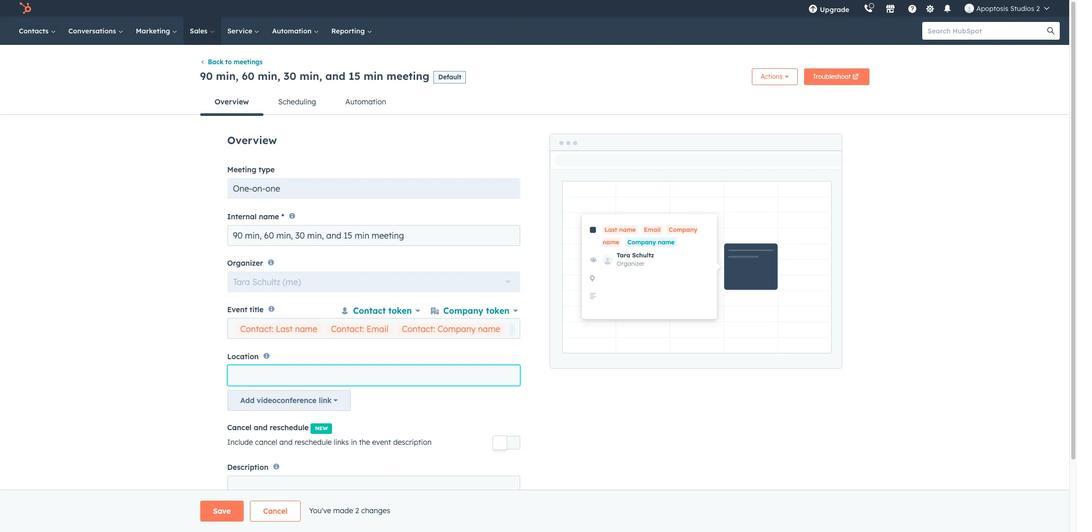 Task type: locate. For each thing, give the bounding box(es) containing it.
1 horizontal spatial automation
[[345, 97, 386, 107]]

none text field inside the event title element
[[233, 322, 624, 347]]

name for company: company name
[[597, 324, 619, 335]]

tara schultz (me) button
[[227, 272, 520, 293]]

cancel up include
[[227, 423, 252, 433]]

new
[[315, 425, 328, 432]]

you've made 2 changes
[[309, 506, 390, 516]]

description
[[393, 438, 432, 447]]

0 vertical spatial 2
[[1036, 4, 1040, 13]]

overview down 60
[[215, 97, 249, 107]]

meeting
[[227, 165, 256, 175]]

event
[[227, 306, 247, 315]]

1 vertical spatial cancel
[[263, 507, 288, 517]]

reschedule down add videoconference link popup button
[[270, 423, 309, 433]]

1 vertical spatial automation
[[345, 97, 386, 107]]

token up contact: company name
[[486, 306, 510, 317]]

automation link
[[266, 17, 325, 45]]

0 horizontal spatial contact:
[[240, 324, 273, 335]]

0 horizontal spatial cancel
[[227, 423, 252, 433]]

help button
[[904, 0, 921, 17]]

scheduling
[[278, 97, 316, 107]]

add videoconference link
[[240, 396, 332, 406]]

default
[[438, 73, 461, 81]]

and right cancel
[[279, 438, 293, 447]]

automation
[[272, 27, 314, 35], [345, 97, 386, 107]]

and up cancel
[[254, 423, 268, 433]]

company
[[443, 306, 483, 317], [437, 324, 476, 335], [556, 324, 594, 335]]

1 horizontal spatial 2
[[1036, 4, 1040, 13]]

2 contact: from the left
[[331, 324, 364, 335]]

contact token button
[[338, 303, 422, 319]]

90
[[200, 70, 213, 83]]

hubspot link
[[13, 2, 39, 15]]

conversations link
[[62, 17, 130, 45]]

Search HubSpot search field
[[922, 22, 1050, 40]]

you've
[[309, 506, 331, 516]]

reschedule
[[270, 423, 309, 433], [295, 438, 332, 447]]

back
[[208, 58, 223, 66]]

2 token from the left
[[486, 306, 510, 317]]

min, left 30
[[258, 70, 280, 83]]

min,
[[216, 70, 239, 83], [258, 70, 280, 83], [300, 70, 322, 83]]

30
[[284, 70, 296, 83]]

2 horizontal spatial and
[[325, 70, 345, 83]]

studios
[[1010, 4, 1034, 13]]

contact: down title
[[240, 324, 273, 335]]

none text field containing contact: last name
[[233, 322, 624, 347]]

cancel left you've
[[263, 507, 288, 517]]

marketing link
[[130, 17, 184, 45]]

contact: company name
[[402, 324, 500, 335]]

meeting type
[[227, 165, 275, 175]]

2 right made
[[355, 506, 359, 516]]

and inside banner
[[325, 70, 345, 83]]

3 contact: from the left
[[402, 324, 435, 335]]

actions button
[[752, 69, 798, 85]]

2 horizontal spatial contact:
[[402, 324, 435, 335]]

notifications button
[[939, 0, 956, 17]]

token
[[388, 306, 412, 317], [486, 306, 510, 317]]

overview up meeting type
[[227, 134, 277, 147]]

upgrade
[[820, 5, 849, 14]]

marketplaces image
[[886, 5, 895, 14]]

min, down to
[[216, 70, 239, 83]]

meetings
[[234, 58, 263, 66]]

0 horizontal spatial 2
[[355, 506, 359, 516]]

tara schultz image
[[965, 4, 974, 13]]

cancel button
[[250, 501, 301, 522]]

1 horizontal spatial min,
[[258, 70, 280, 83]]

3 min, from the left
[[300, 70, 322, 83]]

changes
[[361, 506, 390, 516]]

0 vertical spatial overview
[[215, 97, 249, 107]]

1 horizontal spatial token
[[486, 306, 510, 317]]

token up email
[[388, 306, 412, 317]]

0 vertical spatial and
[[325, 70, 345, 83]]

cancel inside cancel button
[[263, 507, 288, 517]]

company down company token popup button
[[437, 324, 476, 335]]

1 vertical spatial and
[[254, 423, 268, 433]]

2
[[1036, 4, 1040, 13], [355, 506, 359, 516]]

link
[[319, 396, 332, 406]]

reschedule down 'new'
[[295, 438, 332, 447]]

add
[[240, 396, 255, 406]]

token inside popup button
[[486, 306, 510, 317]]

links
[[334, 438, 349, 447]]

token inside popup button
[[388, 306, 412, 317]]

0 vertical spatial reschedule
[[270, 423, 309, 433]]

0 vertical spatial cancel
[[227, 423, 252, 433]]

company up contact: company name
[[443, 306, 483, 317]]

90 min, 60 min, 30 min, and 15 min meeting
[[200, 70, 429, 83]]

help image
[[908, 5, 917, 14]]

sales
[[190, 27, 209, 35]]

overview
[[215, 97, 249, 107], [227, 134, 277, 147]]

made
[[333, 506, 353, 516]]

contact token
[[353, 306, 412, 317]]

1 vertical spatial 2
[[355, 506, 359, 516]]

contact: down contact token
[[402, 324, 435, 335]]

marketplaces button
[[880, 0, 902, 17]]

event title
[[227, 306, 264, 315]]

0 horizontal spatial automation
[[272, 27, 314, 35]]

menu containing apoptosis studios 2
[[801, 0, 1057, 17]]

name
[[259, 212, 279, 222], [295, 324, 317, 335], [478, 324, 500, 335], [597, 324, 619, 335]]

1 horizontal spatial contact:
[[331, 324, 364, 335]]

menu item
[[857, 0, 859, 17]]

1 contact: from the left
[[240, 324, 273, 335]]

menu
[[801, 0, 1057, 17]]

settings image
[[925, 4, 935, 14]]

automation down min
[[345, 97, 386, 107]]

2 inside popup button
[[1036, 4, 1040, 13]]

and
[[325, 70, 345, 83], [254, 423, 268, 433], [279, 438, 293, 447]]

1 horizontal spatial and
[[279, 438, 293, 447]]

2 inside page section element
[[355, 506, 359, 516]]

navigation
[[200, 90, 869, 116]]

None text field
[[233, 322, 624, 347]]

1 horizontal spatial cancel
[[263, 507, 288, 517]]

1 vertical spatial overview
[[227, 134, 277, 147]]

cancel
[[255, 438, 277, 447]]

contact: last name
[[240, 324, 317, 335]]

None text field
[[227, 365, 520, 386], [233, 481, 514, 528], [227, 365, 520, 386], [233, 481, 514, 528]]

search button
[[1042, 22, 1060, 40]]

Internal name text field
[[227, 225, 520, 246]]

0 horizontal spatial token
[[388, 306, 412, 317]]

apoptosis studios 2 button
[[959, 0, 1056, 17]]

overview button
[[200, 90, 264, 116]]

0 horizontal spatial min,
[[216, 70, 239, 83]]

contact: email
[[331, 324, 388, 335]]

2 horizontal spatial min,
[[300, 70, 322, 83]]

company inside popup button
[[443, 306, 483, 317]]

automation up 30
[[272, 27, 314, 35]]

contact: down 'contact'
[[331, 324, 364, 335]]

company right company:
[[556, 324, 594, 335]]

1 token from the left
[[388, 306, 412, 317]]

min, right 30
[[300, 70, 322, 83]]

0 horizontal spatial and
[[254, 423, 268, 433]]

schultz
[[252, 277, 280, 288]]

location
[[227, 352, 259, 362]]

2 for studios
[[1036, 4, 1040, 13]]

save button
[[200, 501, 244, 522]]

service link
[[221, 17, 266, 45]]

notifications image
[[943, 5, 952, 14]]

page section element
[[175, 501, 894, 522]]

event title element
[[227, 303, 624, 352]]

hubspot image
[[19, 2, 31, 15]]

and left 15
[[325, 70, 345, 83]]

contact: for contact: company name
[[402, 324, 435, 335]]

contacts link
[[13, 17, 62, 45]]

2 right the studios
[[1036, 4, 1040, 13]]

last
[[276, 324, 293, 335]]

conversations
[[68, 27, 118, 35]]

tara schultz (me)
[[233, 277, 301, 288]]



Task type: vqa. For each thing, say whether or not it's contained in the screenshot.
upgrade on the top right of page
yes



Task type: describe. For each thing, give the bounding box(es) containing it.
in
[[351, 438, 357, 447]]

name for contact: last name
[[295, 324, 317, 335]]

automation button
[[331, 90, 401, 115]]

add videoconference link button
[[227, 390, 351, 411]]

navigation containing overview
[[200, 90, 869, 116]]

save
[[213, 507, 231, 517]]

contact
[[353, 306, 386, 317]]

location element
[[227, 365, 520, 411]]

company token button
[[429, 303, 520, 319]]

company:
[[514, 324, 554, 335]]

cancel for cancel and reschedule
[[227, 423, 252, 433]]

event
[[372, 438, 391, 447]]

1 min, from the left
[[216, 70, 239, 83]]

2 for made
[[355, 506, 359, 516]]

the
[[359, 438, 370, 447]]

60
[[242, 70, 255, 83]]

2 min, from the left
[[258, 70, 280, 83]]

cancel for cancel
[[263, 507, 288, 517]]

title
[[250, 306, 264, 315]]

token for contact token
[[388, 306, 412, 317]]

back to meetings button
[[200, 58, 263, 66]]

internal
[[227, 212, 257, 222]]

90 min, 60 min, 30 min, and 15 min meeting banner
[[200, 66, 869, 90]]

settings link
[[924, 3, 937, 14]]

reporting link
[[325, 17, 378, 45]]

contact: for contact: last name
[[240, 324, 273, 335]]

sales link
[[184, 17, 221, 45]]

contacts
[[19, 27, 51, 35]]

cancel and reschedule
[[227, 423, 309, 433]]

internal name
[[227, 212, 279, 222]]

service
[[227, 27, 254, 35]]

scheduling button
[[264, 90, 331, 115]]

include
[[227, 438, 253, 447]]

15
[[349, 70, 360, 83]]

reporting
[[331, 27, 367, 35]]

0 vertical spatial automation
[[272, 27, 314, 35]]

name for contact: company name
[[478, 324, 500, 335]]

token for company token
[[486, 306, 510, 317]]

Meeting type text field
[[227, 178, 520, 199]]

upgrade image
[[808, 5, 818, 14]]

troubleshoot link
[[804, 69, 869, 85]]

actions
[[761, 73, 783, 81]]

search image
[[1047, 27, 1055, 35]]

to
[[225, 58, 232, 66]]

meeting
[[386, 70, 429, 83]]

1 vertical spatial reschedule
[[295, 438, 332, 447]]

marketing
[[136, 27, 172, 35]]

videoconference
[[257, 396, 317, 406]]

company for company:
[[556, 324, 594, 335]]

overview inside button
[[215, 97, 249, 107]]

apoptosis
[[976, 4, 1008, 13]]

tara
[[233, 277, 250, 288]]

(me)
[[283, 277, 301, 288]]

type
[[259, 165, 275, 175]]

company: company name
[[514, 324, 619, 335]]

troubleshoot
[[813, 73, 851, 81]]

apoptosis studios 2
[[976, 4, 1040, 13]]

organizer
[[227, 259, 263, 268]]

automation inside button
[[345, 97, 386, 107]]

2 vertical spatial and
[[279, 438, 293, 447]]

min
[[364, 70, 383, 83]]

company token
[[443, 306, 510, 317]]

description
[[227, 463, 268, 472]]

include cancel and reschedule links in the event description
[[227, 438, 432, 447]]

calling icon image
[[864, 4, 873, 14]]

email
[[366, 324, 388, 335]]

company for contact:
[[437, 324, 476, 335]]

back to meetings
[[208, 58, 263, 66]]

contact: for contact: email
[[331, 324, 364, 335]]

calling icon button
[[860, 2, 878, 15]]



